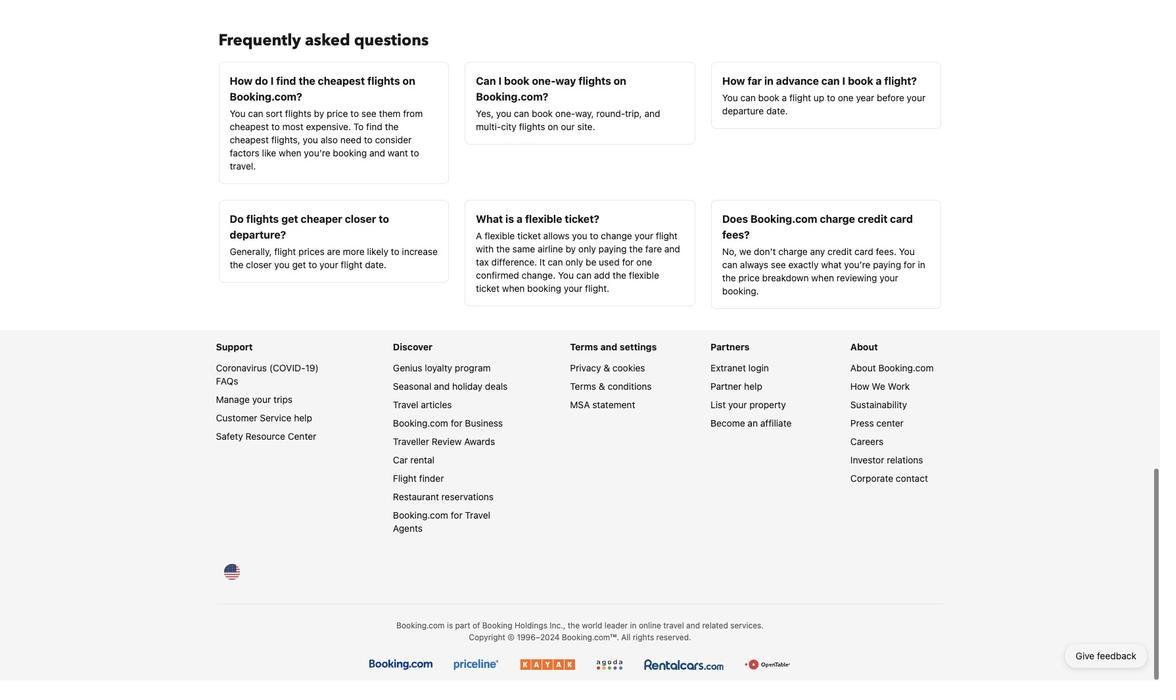 Task type: locate. For each thing, give the bounding box(es) containing it.
for inside what is a flexible ticket? a flexible ticket allows you to change your flight with the same airline by only paying the fare and tax difference. it can only be used for one confirmed change. you can add the flexible ticket when booking your flight.
[[622, 257, 634, 268]]

investor relations
[[851, 455, 923, 466]]

add
[[594, 270, 610, 281]]

0 vertical spatial flexible
[[525, 213, 562, 225]]

about up we
[[851, 363, 876, 374]]

1 horizontal spatial see
[[771, 259, 786, 271]]

by inside the how do i find the cheapest flights on booking.com? you can sort flights by price to see them from cheapest to most expensive. to find the cheapest flights, you also need to consider factors like when you're booking and want to travel.
[[314, 108, 324, 119]]

card up you're
[[855, 246, 874, 257]]

year
[[856, 92, 874, 104]]

1 vertical spatial a
[[782, 92, 787, 104]]

flights up them
[[367, 75, 400, 87]]

for
[[622, 257, 634, 268], [904, 259, 916, 271], [451, 418, 463, 429], [451, 510, 463, 521]]

&
[[604, 363, 610, 374], [599, 381, 605, 392]]

is right what at the left of page
[[506, 213, 514, 225]]

when down confirmed
[[502, 283, 525, 294]]

how inside the how do i find the cheapest flights on booking.com? you can sort flights by price to see them from cheapest to most expensive. to find the cheapest flights, you also need to consider factors like when you're booking and want to travel.
[[230, 75, 253, 87]]

you right fees.
[[899, 246, 915, 257]]

flight
[[789, 92, 811, 104], [656, 230, 678, 242], [274, 246, 296, 257], [341, 259, 363, 271]]

0 vertical spatial cheapest
[[318, 75, 365, 87]]

seasonal
[[393, 381, 432, 392]]

and down genius loyalty program link
[[434, 381, 450, 392]]

only left be
[[566, 257, 583, 268]]

restaurant reservations
[[393, 491, 494, 503]]

a right what at the left of page
[[517, 213, 523, 225]]

3 i from the left
[[842, 75, 846, 87]]

your down partner help link
[[728, 399, 747, 411]]

when inside the does booking.com charge credit card fees? no, we don't charge any credit card fees. you can always see exactly what you're paying for in the price breakdown when reviewing your booking.
[[811, 272, 834, 284]]

like
[[262, 148, 276, 159]]

we
[[739, 246, 751, 257]]

the up the consider
[[385, 121, 399, 132]]

the right inc.,
[[568, 621, 580, 631]]

how we work
[[851, 381, 910, 392]]

1 horizontal spatial ticket
[[517, 230, 541, 242]]

0 vertical spatial closer
[[345, 213, 376, 225]]

0 vertical spatial credit
[[858, 213, 888, 225]]

date.
[[766, 106, 788, 117], [365, 259, 387, 271]]

1 horizontal spatial date.
[[766, 106, 788, 117]]

2 about from the top
[[851, 363, 876, 374]]

1 horizontal spatial find
[[366, 121, 382, 132]]

discover
[[393, 342, 433, 353]]

help up list your property link
[[744, 381, 762, 392]]

1 vertical spatial &
[[599, 381, 605, 392]]

1 vertical spatial paying
[[873, 259, 901, 271]]

price inside the does booking.com charge credit card fees? no, we don't charge any credit card fees. you can always see exactly what you're paying for in the price breakdown when reviewing your booking.
[[739, 272, 760, 284]]

press
[[851, 418, 874, 429]]

multi-
[[476, 121, 501, 132]]

2 vertical spatial a
[[517, 213, 523, 225]]

paying inside the does booking.com charge credit card fees? no, we don't charge any credit card fees. you can always see exactly what you're paying for in the price breakdown when reviewing your booking.
[[873, 259, 901, 271]]

your
[[907, 92, 926, 104], [635, 230, 653, 242], [320, 259, 338, 271], [880, 272, 899, 284], [564, 283, 583, 294], [252, 394, 271, 405], [728, 399, 747, 411]]

0 vertical spatial help
[[744, 381, 762, 392]]

get
[[281, 213, 298, 225], [292, 259, 306, 271]]

1 horizontal spatial when
[[502, 283, 525, 294]]

sort
[[266, 108, 283, 119]]

i inside how far in advance can i book a flight? you can book a flight up to one year before your departure date.
[[842, 75, 846, 87]]

0 horizontal spatial ticket
[[476, 283, 500, 294]]

the
[[299, 75, 315, 87], [385, 121, 399, 132], [496, 244, 510, 255], [629, 244, 643, 255], [230, 259, 243, 271], [613, 270, 626, 281], [722, 272, 736, 284], [568, 621, 580, 631]]

1 horizontal spatial paying
[[873, 259, 901, 271]]

flights up most
[[285, 108, 311, 119]]

for right you're
[[904, 259, 916, 271]]

0 vertical spatial booking
[[333, 148, 367, 159]]

how we work link
[[851, 381, 910, 392]]

0 horizontal spatial on
[[403, 75, 415, 87]]

2 horizontal spatial when
[[811, 272, 834, 284]]

you inside how far in advance can i book a flight? you can book a flight up to one year before your departure date.
[[722, 92, 738, 104]]

by down allows
[[566, 244, 576, 255]]

does
[[722, 213, 748, 225]]

book up year
[[848, 75, 873, 87]]

you left sort on the top left of the page
[[230, 108, 246, 119]]

1 horizontal spatial booking.com?
[[476, 91, 548, 103]]

1 i from the left
[[271, 75, 274, 87]]

0 horizontal spatial when
[[279, 148, 302, 159]]

see inside the does booking.com charge credit card fees? no, we don't charge any credit card fees. you can always see exactly what you're paying for in the price breakdown when reviewing your booking.
[[771, 259, 786, 271]]

traveller review awards link
[[393, 436, 495, 447]]

0 horizontal spatial credit
[[828, 246, 852, 257]]

2 horizontal spatial a
[[876, 75, 882, 87]]

1 horizontal spatial how
[[722, 75, 745, 87]]

what
[[476, 213, 503, 225]]

1 horizontal spatial a
[[782, 92, 787, 104]]

you up you're
[[303, 134, 318, 146]]

booking.com?
[[230, 91, 302, 103], [476, 91, 548, 103]]

book right can
[[504, 75, 530, 87]]

0 horizontal spatial see
[[361, 108, 377, 119]]

0 horizontal spatial booking.com?
[[230, 91, 302, 103]]

you up city
[[496, 108, 512, 119]]

1 vertical spatial closer
[[246, 259, 272, 271]]

0 vertical spatial one-
[[532, 75, 556, 87]]

your down "flight?"
[[907, 92, 926, 104]]

0 vertical spatial see
[[361, 108, 377, 119]]

manage your trips
[[216, 394, 293, 405]]

can left sort on the top left of the page
[[248, 108, 263, 119]]

about booking.com link
[[851, 363, 934, 374]]

charge up exactly
[[778, 246, 808, 257]]

flight inside what is a flexible ticket? a flexible ticket allows you to change your flight with the same airline by only paying the fare and tax difference. it can only be used for one confirmed change. you can add the flexible ticket when booking your flight.
[[656, 230, 678, 242]]

manage
[[216, 394, 250, 405]]

your inside the does booking.com charge credit card fees? no, we don't charge any credit card fees. you can always see exactly what you're paying for in the price breakdown when reviewing your booking.
[[880, 272, 899, 284]]

0 vertical spatial by
[[314, 108, 324, 119]]

0 horizontal spatial how
[[230, 75, 253, 87]]

credit up what
[[828, 246, 852, 257]]

booking.com up work in the right bottom of the page
[[879, 363, 934, 374]]

you inside what is a flexible ticket? a flexible ticket allows you to change your flight with the same airline by only paying the fare and tax difference. it can only be used for one confirmed change. you can add the flexible ticket when booking your flight.
[[558, 270, 574, 281]]

1 horizontal spatial price
[[739, 272, 760, 284]]

in inside how far in advance can i book a flight? you can book a flight up to one year before your departure date.
[[764, 75, 774, 87]]

1 vertical spatial by
[[566, 244, 576, 255]]

1 vertical spatial travel
[[465, 510, 490, 521]]

to
[[354, 121, 364, 132]]

booking inside the how do i find the cheapest flights on booking.com? you can sort flights by price to see them from cheapest to most expensive. to find the cheapest flights, you also need to consider factors like when you're booking and want to travel.
[[333, 148, 367, 159]]

price up the expensive.
[[327, 108, 348, 119]]

flights up departure?
[[246, 213, 279, 225]]

0 vertical spatial find
[[276, 75, 296, 87]]

can right it
[[548, 257, 563, 268]]

1 horizontal spatial is
[[506, 213, 514, 225]]

in up all
[[630, 621, 637, 631]]

1 horizontal spatial card
[[890, 213, 913, 225]]

only
[[578, 244, 596, 255], [566, 257, 583, 268]]

0 horizontal spatial find
[[276, 75, 296, 87]]

for inside the does booking.com charge credit card fees? no, we don't charge any credit card fees. you can always see exactly what you're paying for in the price breakdown when reviewing your booking.
[[904, 259, 916, 271]]

we
[[872, 381, 885, 392]]

1 horizontal spatial help
[[744, 381, 762, 392]]

extranet
[[711, 363, 746, 374]]

flexible up allows
[[525, 213, 562, 225]]

one down the "fare" at the top right of page
[[636, 257, 652, 268]]

asked
[[305, 30, 350, 52]]

1 booking.com? from the left
[[230, 91, 302, 103]]

a up before on the top right of the page
[[876, 75, 882, 87]]

and right trip,
[[645, 108, 660, 119]]

2 horizontal spatial how
[[851, 381, 869, 392]]

paying down fees.
[[873, 259, 901, 271]]

can down be
[[576, 270, 592, 281]]

about up about booking.com
[[851, 342, 878, 353]]

partner help link
[[711, 381, 762, 392]]

& up msa statement link
[[599, 381, 605, 392]]

your up customer service help link
[[252, 394, 271, 405]]

is left part
[[447, 621, 453, 631]]

is for booking.com
[[447, 621, 453, 631]]

booking
[[482, 621, 512, 631]]

when down flights,
[[279, 148, 302, 159]]

on
[[403, 75, 415, 87], [614, 75, 626, 87], [548, 121, 558, 132]]

2 booking.com? from the left
[[476, 91, 548, 103]]

agents
[[393, 523, 423, 534]]

find right to
[[366, 121, 382, 132]]

0 vertical spatial terms
[[570, 342, 598, 353]]

date. down the likely
[[365, 259, 387, 271]]

1 horizontal spatial by
[[566, 244, 576, 255]]

terms down privacy
[[570, 381, 596, 392]]

flight
[[393, 473, 417, 484]]

1 terms from the top
[[570, 342, 598, 353]]

booking.com for travel agents
[[393, 510, 490, 534]]

booking.com inside booking.com for travel agents
[[393, 510, 448, 521]]

0 horizontal spatial a
[[517, 213, 523, 225]]

by inside what is a flexible ticket? a flexible ticket allows you to change your flight with the same airline by only paying the fare and tax difference. it can only be used for one confirmed change. you can add the flexible ticket when booking your flight.
[[566, 244, 576, 255]]

booking.com? up city
[[476, 91, 548, 103]]

up
[[814, 92, 824, 104]]

ticket down confirmed
[[476, 283, 500, 294]]

from
[[403, 108, 423, 119]]

how inside how far in advance can i book a flight? you can book a flight up to one year before your departure date.
[[722, 75, 745, 87]]

your down are
[[320, 259, 338, 271]]

1 vertical spatial see
[[771, 259, 786, 271]]

get left the cheaper
[[281, 213, 298, 225]]

1 vertical spatial find
[[366, 121, 382, 132]]

you inside what is a flexible ticket? a flexible ticket allows you to change your flight with the same airline by only paying the fare and tax difference. it can only be used for one confirmed change. you can add the flexible ticket when booking your flight.
[[572, 230, 587, 242]]

0 horizontal spatial flexible
[[485, 230, 515, 242]]

your left flight.
[[564, 283, 583, 294]]

paying up used at top right
[[599, 244, 627, 255]]

become an affiliate link
[[711, 418, 792, 429]]

booking.com? down do
[[230, 91, 302, 103]]

0 horizontal spatial charge
[[778, 246, 808, 257]]

0 horizontal spatial paying
[[599, 244, 627, 255]]

booking.com image
[[370, 660, 433, 670], [370, 660, 433, 670]]

on up round-
[[614, 75, 626, 87]]

is for what
[[506, 213, 514, 225]]

1 vertical spatial charge
[[778, 246, 808, 257]]

to
[[827, 92, 835, 104], [350, 108, 359, 119], [271, 121, 280, 132], [364, 134, 373, 146], [411, 148, 419, 159], [379, 213, 389, 225], [590, 230, 598, 242], [391, 246, 399, 257], [309, 259, 317, 271]]

date. right departure
[[766, 106, 788, 117]]

related
[[702, 621, 728, 631]]

list your property
[[711, 399, 786, 411]]

2 horizontal spatial i
[[842, 75, 846, 87]]

0 vertical spatial is
[[506, 213, 514, 225]]

1 vertical spatial about
[[851, 363, 876, 374]]

to up the likely
[[379, 213, 389, 225]]

booking.com for business
[[393, 418, 503, 429]]

credit up fees.
[[858, 213, 888, 225]]

charge up any
[[820, 213, 855, 225]]

and left want
[[369, 148, 385, 159]]

0 vertical spatial about
[[851, 342, 878, 353]]

privacy & cookies link
[[570, 363, 645, 374]]

seasonal and holiday deals
[[393, 381, 508, 392]]

flights,
[[271, 134, 300, 146]]

0 vertical spatial ticket
[[517, 230, 541, 242]]

1 vertical spatial terms
[[570, 381, 596, 392]]

conditions
[[608, 381, 652, 392]]

fees.
[[876, 246, 897, 257]]

flexible down the "fare" at the top right of page
[[629, 270, 659, 281]]

corporate contact
[[851, 473, 928, 484]]

exactly
[[789, 259, 819, 271]]

and right the "fare" at the top right of page
[[664, 244, 680, 255]]

price down "always"
[[739, 272, 760, 284]]

1 horizontal spatial one
[[838, 92, 854, 104]]

kayak image
[[520, 660, 575, 670], [520, 660, 575, 670]]

careers
[[851, 436, 884, 447]]

careers link
[[851, 436, 884, 447]]

1 horizontal spatial credit
[[858, 213, 888, 225]]

can up city
[[514, 108, 529, 119]]

need
[[340, 134, 362, 146]]

them
[[379, 108, 401, 119]]

booking.com? inside the how do i find the cheapest flights on booking.com? you can sort flights by price to see them from cheapest to most expensive. to find the cheapest flights, you also need to consider factors like when you're booking and want to travel.
[[230, 91, 302, 103]]

safety resource center link
[[216, 431, 316, 442]]

is inside booking.com is part of booking holdings inc., the world leader in online travel and related services. copyright © 1996–2024 booking.com™. all rights reserved.
[[447, 621, 453, 631]]

the down the frequently asked questions
[[299, 75, 315, 87]]

booking down need
[[333, 148, 367, 159]]

1 vertical spatial is
[[447, 621, 453, 631]]

when
[[279, 148, 302, 159], [811, 272, 834, 284], [502, 283, 525, 294]]

partner
[[711, 381, 742, 392]]

terms for terms & conditions
[[570, 381, 596, 392]]

how left do
[[230, 75, 253, 87]]

0 vertical spatial price
[[327, 108, 348, 119]]

opentable image
[[745, 660, 791, 670], [745, 660, 791, 670]]

1 vertical spatial date.
[[365, 259, 387, 271]]

1 horizontal spatial closer
[[345, 213, 376, 225]]

our
[[561, 121, 575, 132]]

0 horizontal spatial travel
[[393, 399, 418, 411]]

1 vertical spatial flexible
[[485, 230, 515, 242]]

1 vertical spatial help
[[294, 412, 312, 424]]

19)
[[305, 363, 319, 374]]

booking.com left part
[[396, 621, 445, 631]]

0 horizontal spatial by
[[314, 108, 324, 119]]

when inside what is a flexible ticket? a flexible ticket allows you to change your flight with the same airline by only paying the fare and tax difference. it can only be used for one confirmed change. you can add the flexible ticket when booking your flight.
[[502, 283, 525, 294]]

closer down the generally,
[[246, 259, 272, 271]]

and inside the how do i find the cheapest flights on booking.com? you can sort flights by price to see them from cheapest to most expensive. to find the cheapest flights, you also need to consider factors like when you're booking and want to travel.
[[369, 148, 385, 159]]

cookies
[[613, 363, 645, 374]]

terms
[[570, 342, 598, 353], [570, 381, 596, 392]]

0 horizontal spatial in
[[630, 621, 637, 631]]

how for how far in advance can i book a flight?
[[722, 75, 745, 87]]

2 terms from the top
[[570, 381, 596, 392]]

1 horizontal spatial in
[[764, 75, 774, 87]]

you inside do flights get cheaper closer to departure? generally, flight prices are more likely to increase the closer you get to your flight date.
[[274, 259, 290, 271]]

help
[[744, 381, 762, 392], [294, 412, 312, 424]]

0 horizontal spatial price
[[327, 108, 348, 119]]

in right far
[[764, 75, 774, 87]]

investor relations link
[[851, 455, 923, 466]]

1 vertical spatial booking
[[527, 283, 561, 294]]

2 vertical spatial flexible
[[629, 270, 659, 281]]

i inside the how do i find the cheapest flights on booking.com? you can sort flights by price to see them from cheapest to most expensive. to find the cheapest flights, you also need to consider factors like when you're booking and want to travel.
[[271, 75, 274, 87]]

booking.com down travel articles link at bottom left
[[393, 418, 448, 429]]

the up booking.
[[722, 272, 736, 284]]

0 horizontal spatial i
[[271, 75, 274, 87]]

booking.com for booking.com is part of booking holdings inc., the world leader in online travel and related services. copyright © 1996–2024 booking.com™. all rights reserved.
[[396, 621, 445, 631]]

card up fees.
[[890, 213, 913, 225]]

booking.com up agents
[[393, 510, 448, 521]]

how for how do i find the cheapest flights on booking.com?
[[230, 75, 253, 87]]

1 horizontal spatial flexible
[[525, 213, 562, 225]]

on up the from
[[403, 75, 415, 87]]

booking.com? inside can i book one-way flights on booking.com? yes, you can book one-way, round-trip, and multi-city flights on our site.
[[476, 91, 548, 103]]

can inside the how do i find the cheapest flights on booking.com? you can sort flights by price to see them from cheapest to most expensive. to find the cheapest flights, you also need to consider factors like when you're booking and want to travel.
[[248, 108, 263, 119]]

2 vertical spatial in
[[630, 621, 637, 631]]

by up the expensive.
[[314, 108, 324, 119]]

booking.com for booking.com for business
[[393, 418, 448, 429]]

can up departure
[[741, 92, 756, 104]]

terms up privacy
[[570, 342, 598, 353]]

articles
[[421, 399, 452, 411]]

faqs
[[216, 376, 238, 387]]

it
[[540, 257, 545, 268]]

you inside the how do i find the cheapest flights on booking.com? you can sort flights by price to see them from cheapest to most expensive. to find the cheapest flights, you also need to consider factors like when you're booking and want to travel.
[[230, 108, 246, 119]]

agoda image
[[596, 660, 623, 670], [596, 660, 623, 670]]

relations
[[887, 455, 923, 466]]

0 vertical spatial charge
[[820, 213, 855, 225]]

travel down reservations
[[465, 510, 490, 521]]

the down the generally,
[[230, 259, 243, 271]]

and inside what is a flexible ticket? a flexible ticket allows you to change your flight with the same airline by only paying the fare and tax difference. it can only be used for one confirmed change. you can add the flexible ticket when booking your flight.
[[664, 244, 680, 255]]

a down advance
[[782, 92, 787, 104]]

1 vertical spatial card
[[855, 246, 874, 257]]

for inside booking.com for travel agents
[[451, 510, 463, 521]]

1 vertical spatial one
[[636, 257, 652, 268]]

difference.
[[491, 257, 537, 268]]

for right used at top right
[[622, 257, 634, 268]]

0 horizontal spatial booking
[[333, 148, 367, 159]]

rights
[[633, 633, 654, 643]]

on inside the how do i find the cheapest flights on booking.com? you can sort flights by price to see them from cheapest to most expensive. to find the cheapest flights, you also need to consider factors like when you're booking and want to travel.
[[403, 75, 415, 87]]

likely
[[367, 246, 388, 257]]

rentalcars image
[[644, 660, 724, 670], [644, 660, 724, 670]]

booking.com inside booking.com is part of booking holdings inc., the world leader in online travel and related services. copyright © 1996–2024 booking.com™. all rights reserved.
[[396, 621, 445, 631]]

in inside booking.com is part of booking holdings inc., the world leader in online travel and related services. copyright © 1996–2024 booking.com™. all rights reserved.
[[630, 621, 637, 631]]

you down departure?
[[274, 259, 290, 271]]

1 about from the top
[[851, 342, 878, 353]]

i right do
[[271, 75, 274, 87]]

terms and settings
[[570, 342, 657, 353]]

booking.com inside the does booking.com charge credit card fees? no, we don't charge any credit card fees. you can always see exactly what you're paying for in the price breakdown when reviewing your booking.
[[751, 213, 817, 225]]

0 vertical spatial a
[[876, 75, 882, 87]]

about for about booking.com
[[851, 363, 876, 374]]

& for terms
[[599, 381, 605, 392]]

one inside what is a flexible ticket? a flexible ticket allows you to change your flight with the same airline by only paying the fare and tax difference. it can only be used for one confirmed change. you can add the flexible ticket when booking your flight.
[[636, 257, 652, 268]]

corporate contact link
[[851, 473, 928, 484]]

your down fees.
[[880, 272, 899, 284]]

0 horizontal spatial help
[[294, 412, 312, 424]]

1 horizontal spatial i
[[499, 75, 502, 87]]

safety
[[216, 431, 243, 442]]

partner help
[[711, 381, 762, 392]]

1 vertical spatial ticket
[[476, 283, 500, 294]]

advance
[[776, 75, 819, 87]]

flight inside how far in advance can i book a flight? you can book a flight up to one year before your departure date.
[[789, 92, 811, 104]]

is inside what is a flexible ticket? a flexible ticket allows you to change your flight with the same airline by only paying the fare and tax difference. it can only be used for one confirmed change. you can add the flexible ticket when booking your flight.
[[506, 213, 514, 225]]

priceline.com image
[[454, 660, 499, 670], [454, 660, 499, 670]]

for down reservations
[[451, 510, 463, 521]]

see
[[361, 108, 377, 119], [771, 259, 786, 271]]

1 vertical spatial price
[[739, 272, 760, 284]]

2 i from the left
[[499, 75, 502, 87]]

booking.com™.
[[562, 633, 619, 643]]

safety resource center
[[216, 431, 316, 442]]

contact
[[896, 473, 928, 484]]

is
[[506, 213, 514, 225], [447, 621, 453, 631]]

0 horizontal spatial is
[[447, 621, 453, 631]]

0 vertical spatial &
[[604, 363, 610, 374]]

the inside booking.com is part of booking holdings inc., the world leader in online travel and related services. copyright © 1996–2024 booking.com™. all rights reserved.
[[568, 621, 580, 631]]

flight finder
[[393, 473, 444, 484]]

you right change.
[[558, 270, 574, 281]]

0 vertical spatial one
[[838, 92, 854, 104]]

see inside the how do i find the cheapest flights on booking.com? you can sort flights by price to see them from cheapest to most expensive. to find the cheapest flights, you also need to consider factors like when you're booking and want to travel.
[[361, 108, 377, 119]]

1 horizontal spatial travel
[[465, 510, 490, 521]]

msa statement
[[570, 399, 635, 411]]

trips
[[273, 394, 293, 405]]

you down ticket? on the top
[[572, 230, 587, 242]]

0 vertical spatial paying
[[599, 244, 627, 255]]

1 vertical spatial one-
[[555, 108, 575, 119]]

booking.com for business link
[[393, 418, 503, 429]]

can
[[476, 75, 496, 87]]

travel down "seasonal"
[[393, 399, 418, 411]]

can up up
[[822, 75, 840, 87]]

0 vertical spatial in
[[764, 75, 774, 87]]

of
[[473, 621, 480, 631]]



Task type: vqa. For each thing, say whether or not it's contained in the screenshot.


Task type: describe. For each thing, give the bounding box(es) containing it.
change
[[601, 230, 632, 242]]

flight left prices
[[274, 246, 296, 257]]

for up review
[[451, 418, 463, 429]]

services.
[[730, 621, 764, 631]]

terms for terms and settings
[[570, 342, 598, 353]]

support
[[216, 342, 253, 353]]

date. inside do flights get cheaper closer to departure? generally, flight prices are more likely to increase the closer you get to your flight date.
[[365, 259, 387, 271]]

one inside how far in advance can i book a flight? you can book a flight up to one year before your departure date.
[[838, 92, 854, 104]]

can inside can i book one-way flights on booking.com? yes, you can book one-way, round-trip, and multi-city flights on our site.
[[514, 108, 529, 119]]

you inside the does booking.com charge credit card fees? no, we don't charge any credit card fees. you can always see exactly what you're paying for in the price breakdown when reviewing your booking.
[[899, 246, 915, 257]]

center
[[288, 431, 316, 442]]

travel inside booking.com for travel agents
[[465, 510, 490, 521]]

you inside can i book one-way flights on booking.com? yes, you can book one-way, round-trip, and multi-city flights on our site.
[[496, 108, 512, 119]]

become
[[711, 418, 745, 429]]

1 horizontal spatial on
[[548, 121, 558, 132]]

the down used at top right
[[613, 270, 626, 281]]

departure
[[722, 106, 764, 117]]

flights right 'way' on the top left
[[579, 75, 611, 87]]

an
[[748, 418, 758, 429]]

frequently
[[219, 30, 301, 52]]

1 vertical spatial get
[[292, 259, 306, 271]]

genius loyalty program link
[[393, 363, 491, 374]]

1 horizontal spatial charge
[[820, 213, 855, 225]]

1 vertical spatial only
[[566, 257, 583, 268]]

privacy & cookies
[[570, 363, 645, 374]]

the inside the does booking.com charge credit card fees? no, we don't charge any credit card fees. you can always see exactly what you're paying for in the price breakdown when reviewing your booking.
[[722, 272, 736, 284]]

how do i find the cheapest flights on booking.com? you can sort flights by price to see them from cheapest to most expensive. to find the cheapest flights, you also need to consider factors like when you're booking and want to travel.
[[230, 75, 423, 172]]

to down prices
[[309, 259, 317, 271]]

about for about
[[851, 342, 878, 353]]

msa
[[570, 399, 590, 411]]

the inside do flights get cheaper closer to departure? generally, flight prices are more likely to increase the closer you get to your flight date.
[[230, 259, 243, 271]]

any
[[810, 246, 825, 257]]

what
[[821, 259, 842, 271]]

sustainability link
[[851, 399, 907, 411]]

resource
[[246, 431, 285, 442]]

0 vertical spatial card
[[890, 213, 913, 225]]

customer
[[216, 412, 257, 424]]

the up difference.
[[496, 244, 510, 255]]

to inside what is a flexible ticket? a flexible ticket allows you to change your flight with the same airline by only paying the fare and tax difference. it can only be used for one confirmed change. you can add the flexible ticket when booking your flight.
[[590, 230, 598, 242]]

cheaper
[[301, 213, 342, 225]]

travel articles
[[393, 399, 452, 411]]

fare
[[645, 244, 662, 255]]

leader
[[605, 621, 628, 631]]

property
[[750, 399, 786, 411]]

give feedback
[[1076, 650, 1137, 661]]

flights right city
[[519, 121, 545, 132]]

& for privacy
[[604, 363, 610, 374]]

business
[[465, 418, 503, 429]]

to right want
[[411, 148, 419, 159]]

book down far
[[758, 92, 780, 104]]

0 vertical spatial travel
[[393, 399, 418, 411]]

to down sort on the top left of the page
[[271, 121, 280, 132]]

used
[[599, 257, 620, 268]]

how far in advance can i book a flight? you can book a flight up to one year before your departure date.
[[722, 75, 926, 117]]

factors
[[230, 148, 260, 159]]

travel
[[663, 621, 684, 631]]

genius
[[393, 363, 422, 374]]

1 vertical spatial credit
[[828, 246, 852, 257]]

login
[[749, 363, 769, 374]]

a inside what is a flexible ticket? a flexible ticket allows you to change your flight with the same airline by only paying the fare and tax difference. it can only be used for one confirmed change. you can add the flexible ticket when booking your flight.
[[517, 213, 523, 225]]

flight down more
[[341, 259, 363, 271]]

world
[[582, 621, 602, 631]]

you inside the how do i find the cheapest flights on booking.com? you can sort flights by price to see them from cheapest to most expensive. to find the cheapest flights, you also need to consider factors like when you're booking and want to travel.
[[303, 134, 318, 146]]

about booking.com
[[851, 363, 934, 374]]

confirmed
[[476, 270, 519, 281]]

manage your trips link
[[216, 394, 293, 405]]

2 horizontal spatial flexible
[[629, 270, 659, 281]]

city
[[501, 121, 516, 132]]

what is a flexible ticket? a flexible ticket allows you to change your flight with the same airline by only paying the fare and tax difference. it can only be used for one confirmed change. you can add the flexible ticket when booking your flight.
[[476, 213, 680, 294]]

to up to
[[350, 108, 359, 119]]

inc.,
[[550, 621, 566, 631]]

awards
[[464, 436, 495, 447]]

flight.
[[585, 283, 609, 294]]

and inside booking.com is part of booking holdings inc., the world leader in online travel and related services. copyright © 1996–2024 booking.com™. all rights reserved.
[[686, 621, 700, 631]]

to inside how far in advance can i book a flight? you can book a flight up to one year before your departure date.
[[827, 92, 835, 104]]

most
[[282, 121, 304, 132]]

be
[[586, 257, 596, 268]]

do
[[255, 75, 268, 87]]

2 horizontal spatial on
[[614, 75, 626, 87]]

0 vertical spatial only
[[578, 244, 596, 255]]

also
[[321, 134, 338, 146]]

reservations
[[442, 491, 494, 503]]

your up the "fare" at the top right of page
[[635, 230, 653, 242]]

increase
[[402, 246, 438, 257]]

book left way,
[[532, 108, 553, 119]]

booking inside what is a flexible ticket? a flexible ticket allows you to change your flight with the same airline by only paying the fare and tax difference. it can only be used for one confirmed change. you can add the flexible ticket when booking your flight.
[[527, 283, 561, 294]]

review
[[432, 436, 462, 447]]

to right the likely
[[391, 246, 399, 257]]

reviewing
[[837, 272, 877, 284]]

1996–2024
[[517, 633, 560, 643]]

customer service help link
[[216, 412, 312, 424]]

list your property link
[[711, 399, 786, 411]]

0 vertical spatial get
[[281, 213, 298, 225]]

booking.
[[722, 286, 759, 297]]

always
[[740, 259, 769, 271]]

round-
[[596, 108, 625, 119]]

2 vertical spatial cheapest
[[230, 134, 269, 146]]

(covid-
[[269, 363, 305, 374]]

price inside the how do i find the cheapest flights on booking.com? you can sort flights by price to see them from cheapest to most expensive. to find the cheapest flights, you also need to consider factors like when you're booking and want to travel.
[[327, 108, 348, 119]]

1 vertical spatial cheapest
[[230, 121, 269, 132]]

i inside can i book one-way flights on booking.com? yes, you can book one-way, round-trip, and multi-city flights on our site.
[[499, 75, 502, 87]]

part
[[455, 621, 470, 631]]

with
[[476, 244, 494, 255]]

extranet login
[[711, 363, 769, 374]]

and inside can i book one-way flights on booking.com? yes, you can book one-way, round-trip, and multi-city flights on our site.
[[645, 108, 660, 119]]

site.
[[577, 121, 595, 132]]

you're
[[844, 259, 871, 271]]

in inside the does booking.com charge credit card fees? no, we don't charge any credit card fees. you can always see exactly what you're paying for in the price breakdown when reviewing your booking.
[[918, 259, 926, 271]]

and up privacy & cookies
[[601, 342, 617, 353]]

seasonal and holiday deals link
[[393, 381, 508, 392]]

can inside the does booking.com charge credit card fees? no, we don't charge any credit card fees. you can always see exactly what you're paying for in the price breakdown when reviewing your booking.
[[722, 259, 738, 271]]

does booking.com charge credit card fees? no, we don't charge any credit card fees. you can always see exactly what you're paying for in the price breakdown when reviewing your booking.
[[722, 213, 926, 297]]

flights inside do flights get cheaper closer to departure? generally, flight prices are more likely to increase the closer you get to your flight date.
[[246, 213, 279, 225]]

sustainability
[[851, 399, 907, 411]]

car
[[393, 455, 408, 466]]

coronavirus (covid-19) faqs link
[[216, 363, 319, 387]]

booking.com for booking.com for travel agents
[[393, 510, 448, 521]]

date. inside how far in advance can i book a flight? you can book a flight up to one year before your departure date.
[[766, 106, 788, 117]]

when inside the how do i find the cheapest flights on booking.com? you can sort flights by price to see them from cheapest to most expensive. to find the cheapest flights, you also need to consider factors like when you're booking and want to travel.
[[279, 148, 302, 159]]

©
[[508, 633, 515, 643]]

online
[[639, 621, 661, 631]]

to right need
[[364, 134, 373, 146]]

change.
[[522, 270, 556, 281]]

your inside how far in advance can i book a flight? you can book a flight up to one year before your departure date.
[[907, 92, 926, 104]]

your inside do flights get cheaper closer to departure? generally, flight prices are more likely to increase the closer you get to your flight date.
[[320, 259, 338, 271]]

paying inside what is a flexible ticket? a flexible ticket allows you to change your flight with the same airline by only paying the fare and tax difference. it can only be used for one confirmed change. you can add the flexible ticket when booking your flight.
[[599, 244, 627, 255]]

booking.com for travel agents link
[[393, 510, 490, 534]]

become an affiliate
[[711, 418, 792, 429]]

the left the "fare" at the top right of page
[[629, 244, 643, 255]]

customer service help
[[216, 412, 312, 424]]

allows
[[543, 230, 570, 242]]

press center
[[851, 418, 904, 429]]

before
[[877, 92, 904, 104]]

breakdown
[[762, 272, 809, 284]]

ticket?
[[565, 213, 599, 225]]

do
[[230, 213, 244, 225]]

feedback
[[1097, 650, 1137, 661]]

all
[[621, 633, 631, 643]]

coronavirus
[[216, 363, 267, 374]]

0 horizontal spatial closer
[[246, 259, 272, 271]]

frequently asked questions
[[219, 30, 429, 52]]

service
[[260, 412, 292, 424]]



